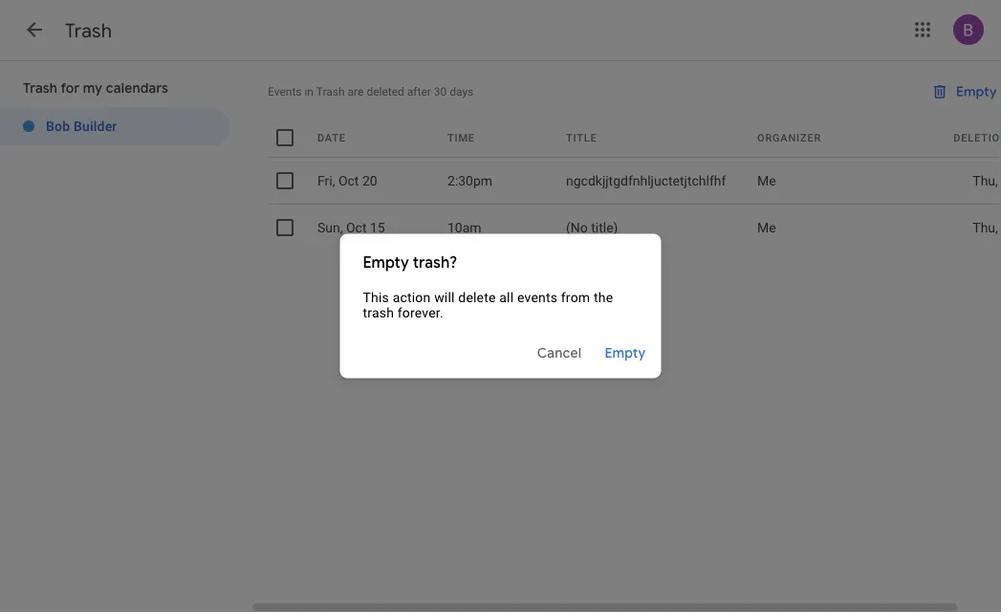 Task type: describe. For each thing, give the bounding box(es) containing it.
me for (no title)
[[757, 220, 776, 235]]

(no title)
[[566, 220, 618, 235]]

30
[[434, 85, 447, 99]]

empty for empty t
[[956, 83, 997, 100]]

t
[[1000, 83, 1001, 100]]

bob builder link
[[0, 107, 230, 145]]

1 horizontal spatial empty
[[605, 345, 646, 362]]

trash for trash
[[65, 18, 112, 43]]

forever.
[[398, 305, 444, 321]]

oct for oct 20
[[338, 173, 359, 189]]

time
[[448, 132, 475, 144]]

empty t
[[956, 83, 1001, 100]]

bob builder list item
[[0, 107, 230, 145]]

empty trash? alert dialog
[[340, 234, 661, 378]]

will
[[434, 289, 455, 305]]

events
[[517, 289, 558, 305]]

the
[[594, 289, 613, 305]]

my
[[83, 79, 103, 97]]

thu for ngcdkjjtgdfnhljuctetjtchlfhf
[[973, 173, 996, 189]]

are
[[348, 85, 364, 99]]

empty trash?
[[363, 252, 458, 272]]

ngcdkjjtgdfnhljuctetjtchlfhf
[[566, 173, 726, 189]]

fri
[[317, 173, 333, 189]]

title
[[566, 132, 597, 144]]

sun , oct 15
[[317, 220, 385, 235]]

builder
[[74, 118, 117, 134]]



Task type: vqa. For each thing, say whether or not it's contained in the screenshot.
event within 'Canceled events An event on this calendar is cancelled'
no



Task type: locate. For each thing, give the bounding box(es) containing it.
empty down the
[[605, 345, 646, 362]]

1 horizontal spatial trash
[[65, 18, 112, 43]]

empty left t
[[956, 83, 997, 100]]

1 vertical spatial me
[[757, 220, 776, 235]]

1 me from the top
[[757, 173, 776, 189]]

deleted
[[367, 85, 404, 99]]

2 vertical spatial empty
[[605, 345, 646, 362]]

1 vertical spatial oct
[[346, 220, 367, 235]]

empty trash? heading
[[363, 251, 638, 274]]

10am
[[448, 220, 482, 235]]

0 vertical spatial oct
[[338, 173, 359, 189]]

thu ,
[[973, 173, 1001, 189], [973, 220, 1001, 235]]

trash right in
[[316, 85, 345, 99]]

go back image
[[23, 18, 46, 41]]

cancel button
[[530, 336, 589, 371]]

days
[[450, 85, 474, 99]]

1 vertical spatial thu
[[973, 220, 996, 235]]

date
[[317, 132, 346, 144]]

oct for oct 15
[[346, 220, 367, 235]]

all
[[499, 289, 514, 305]]

2 me from the top
[[757, 220, 776, 235]]

this
[[363, 289, 389, 305]]

me
[[757, 173, 776, 189], [757, 220, 776, 235]]

0 vertical spatial thu ,
[[973, 173, 1001, 189]]

events in trash are deleted after 30 days
[[268, 85, 474, 99]]

empty t button
[[924, 75, 1001, 109]]

,
[[333, 173, 335, 189], [996, 173, 998, 189], [340, 220, 343, 235], [996, 220, 998, 235]]

action
[[393, 289, 431, 305]]

1 vertical spatial empty
[[363, 252, 409, 272]]

0 horizontal spatial empty
[[363, 252, 409, 272]]

trash for trash for my calendars
[[23, 79, 58, 97]]

(no
[[566, 220, 588, 235]]

fri , oct 20
[[317, 173, 377, 189]]

trash left for
[[23, 79, 58, 97]]

trash right the go back icon
[[65, 18, 112, 43]]

1 thu , from the top
[[973, 173, 1001, 189]]

0 horizontal spatial trash
[[23, 79, 58, 97]]

2 horizontal spatial trash
[[316, 85, 345, 99]]

empty for empty trash?
[[363, 252, 409, 272]]

bob builder
[[46, 118, 117, 134]]

2 thu from the top
[[973, 220, 996, 235]]

trash?
[[413, 252, 458, 272]]

thu , for ngcdkjjtgdfnhljuctetjtchlfhf
[[973, 173, 1001, 189]]

trash heading
[[65, 18, 112, 43]]

0 vertical spatial me
[[757, 173, 776, 189]]

2 thu , from the top
[[973, 220, 1001, 235]]

list containing fri
[[252, 157, 1001, 251]]

2:30pm
[[448, 173, 493, 189]]

trash
[[363, 305, 394, 321]]

1 vertical spatial thu ,
[[973, 220, 1001, 235]]

thu for (no title)
[[973, 220, 996, 235]]

empty down 15
[[363, 252, 409, 272]]

oct
[[338, 173, 359, 189], [346, 220, 367, 235]]

organizer
[[757, 132, 822, 144]]

trash
[[65, 18, 112, 43], [23, 79, 58, 97], [316, 85, 345, 99]]

calendars
[[106, 79, 168, 97]]

oct left 20
[[338, 173, 359, 189]]

0 vertical spatial empty
[[956, 83, 997, 100]]

empty inside heading
[[363, 252, 409, 272]]

0 vertical spatial thu
[[973, 173, 996, 189]]

trash for my calendars
[[23, 79, 168, 97]]

20
[[362, 173, 377, 189]]

cancel
[[537, 345, 582, 362]]

thu
[[973, 173, 996, 189], [973, 220, 996, 235]]

delete
[[458, 289, 496, 305]]

thu , for (no title)
[[973, 220, 1001, 235]]

in
[[305, 85, 314, 99]]

empty button
[[597, 336, 654, 371]]

from
[[561, 289, 590, 305]]

list
[[252, 157, 1001, 251]]

2 horizontal spatial empty
[[956, 83, 997, 100]]

empty
[[956, 83, 997, 100], [363, 252, 409, 272], [605, 345, 646, 362]]

1 thu from the top
[[973, 173, 996, 189]]

me for ngcdkjjtgdfnhljuctetjtchlfhf
[[757, 173, 776, 189]]

deletion
[[954, 132, 1001, 144]]

bob
[[46, 118, 70, 134]]

for
[[61, 79, 80, 97]]

this action will delete all events from the trash forever.
[[363, 289, 613, 321]]

sun
[[317, 220, 340, 235]]

title)
[[591, 220, 618, 235]]

events
[[268, 85, 302, 99]]

15
[[370, 220, 385, 235]]

after
[[407, 85, 431, 99]]

oct left 15
[[346, 220, 367, 235]]



